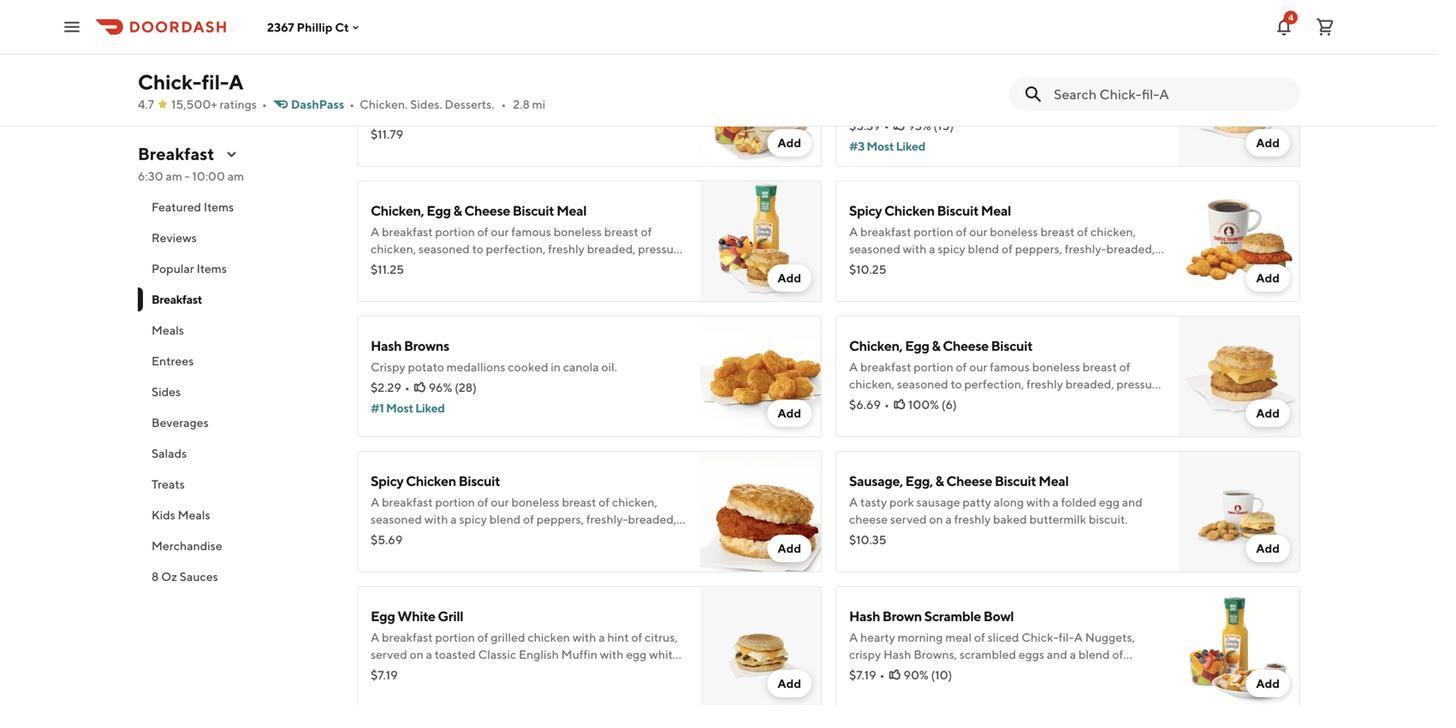 Task type: vqa. For each thing, say whether or not it's contained in the screenshot.
the topmost SEASONED
yes



Task type: locate. For each thing, give the bounding box(es) containing it.
a
[[557, 107, 563, 121], [1114, 115, 1120, 129], [421, 141, 427, 155], [929, 242, 935, 256], [849, 276, 855, 290], [1053, 495, 1059, 509], [451, 512, 457, 526], [946, 512, 952, 526], [371, 547, 377, 561], [599, 630, 605, 645], [426, 648, 432, 662]]

1 horizontal spatial freshly-
[[1065, 242, 1106, 256]]

2 horizontal spatial refined
[[989, 259, 1028, 273]]

spicy for spicy chicken biscuit meal
[[849, 202, 882, 219]]

2 $7.19 from the left
[[849, 668, 876, 682]]

biscuit
[[513, 202, 554, 219], [937, 202, 979, 219], [991, 338, 1033, 354], [458, 473, 500, 489], [995, 473, 1036, 489]]

2 horizontal spatial egg
[[905, 338, 929, 354]]

0 vertical spatial spicy
[[849, 202, 882, 219]]

and inside spicy chicken biscuit meal a breakfast portion of our boneless breast of chicken, seasoned with a spicy blend of peppers, freshly-breaded, pressure-cooked in 100% refined peanut oil and served on a buttermilk biscuit baked fresh at each restaurant.
[[1087, 259, 1108, 273]]

0 horizontal spatial freshly-
[[586, 512, 628, 526]]

meals up entrees at bottom left
[[152, 323, 184, 337]]

boneless inside a breakfast portion of our famous boneless breast of chicken, seasoned to perfection, hand-breaded, pressure cooked in 100% refined peanut oil and served on a buttermilk biscuit baked fresh at each restaurant.
[[1032, 81, 1080, 95]]

1 horizontal spatial grilled
[[543, 89, 577, 104]]

items for featured items
[[204, 200, 234, 214]]

buttermilk up chicken, egg & cheese biscuit
[[858, 276, 915, 290]]

1 horizontal spatial $7.19
[[849, 668, 876, 682]]

add button for spicy chicken biscuit
[[767, 535, 812, 562]]

• for $7.19 •
[[880, 668, 885, 682]]

cooked right $10.25 at the top right of the page
[[901, 259, 941, 273]]

2 vertical spatial restaurant.
[[585, 547, 648, 561]]

merchandise
[[152, 539, 222, 553]]

$7.19 •
[[849, 668, 885, 682]]

sides.
[[410, 97, 442, 111]]

peppers,
[[1015, 242, 1062, 256], [537, 512, 584, 526]]

spicy chicken biscuit meal image
[[1179, 181, 1300, 302]]

0 vertical spatial chicken,
[[371, 202, 424, 219]]

0 vertical spatial &
[[453, 202, 462, 219]]

0 items, open order cart image
[[1315, 17, 1335, 37]]

pork
[[889, 495, 914, 509]]

items right popular
[[197, 262, 227, 276]]

beverages button
[[138, 407, 336, 438]]

$7.19 left 90%
[[849, 668, 876, 682]]

portion inside spicy chicken biscuit a breakfast portion of our boneless breast of chicken, seasoned with a spicy blend of peppers, freshly-breaded, pressure-cooked in 100% refined peanut oil and served on a buttermilk biscuit baked fresh at each restaurant.
[[435, 495, 475, 509]]

liked down 93%
[[896, 139, 925, 153]]

made
[[520, 124, 552, 138]]

2 vertical spatial at
[[543, 547, 554, 561]]

0 vertical spatial egg
[[426, 202, 451, 219]]

peppers, inside spicy chicken biscuit meal a breakfast portion of our boneless breast of chicken, seasoned with a spicy blend of peppers, freshly-breaded, pressure-cooked in 100% refined peanut oil and served on a buttermilk biscuit baked fresh at each restaurant.
[[1015, 242, 1062, 256]]

0 vertical spatial refined
[[938, 115, 977, 129]]

1 vertical spatial spicy
[[371, 473, 403, 489]]

#1 most liked
[[371, 401, 445, 415]]

each inside spicy chicken biscuit meal a breakfast portion of our boneless breast of chicken, seasoned with a spicy blend of peppers, freshly-breaded, pressure-cooked in 100% refined peanut oil and served on a buttermilk biscuit baked fresh at each restaurant.
[[1035, 276, 1061, 290]]

chicken down #1 most liked
[[406, 473, 456, 489]]

100% inside spicy chicken biscuit a breakfast portion of our boneless breast of chicken, seasoned with a spicy blend of peppers, freshly-breaded, pressure-cooked in 100% refined peanut oil and served on a buttermilk biscuit baked fresh at each restaurant.
[[478, 529, 508, 544]]

1 vertical spatial items
[[197, 262, 227, 276]]

add for hash brown scramble bowl
[[1256, 677, 1280, 691]]

sides button
[[138, 377, 336, 407]]

• left chicken.
[[349, 97, 354, 111]]

1 vertical spatial hash
[[371, 338, 402, 354]]

pressure-
[[849, 259, 901, 273], [371, 529, 422, 544]]

buttermilk up white
[[379, 547, 436, 561]]

in left canola
[[551, 360, 561, 374]]

add button for spicy chicken biscuit meal
[[1246, 265, 1290, 292]]

0 horizontal spatial am
[[166, 169, 182, 183]]

spicy up $5.69
[[371, 473, 403, 489]]

2 vertical spatial egg
[[371, 608, 395, 624]]

blend inside spicy chicken biscuit a breakfast portion of our boneless breast of chicken, seasoned with a spicy blend of peppers, freshly-breaded, pressure-cooked in 100% refined peanut oil and served on a buttermilk biscuit baked fresh at each restaurant.
[[489, 512, 521, 526]]

cooked inside hash browns crispy potato medallions cooked in canola oil.
[[508, 360, 548, 374]]

baked inside sausage, egg, & cheese biscuit meal a tasty pork sausage patty along with a folded egg and cheese served on a freshly baked buttermilk biscuit. $10.35
[[993, 512, 1027, 526]]

1 $7.19 from the left
[[371, 668, 398, 682]]

hash left "brown"
[[849, 608, 880, 624]]

am down menus icon
[[227, 169, 244, 183]]

breakfast down white
[[382, 630, 433, 645]]

2 horizontal spatial breast
[[1083, 81, 1117, 95]]

most right #1
[[386, 401, 413, 415]]

0 horizontal spatial egg
[[371, 608, 395, 624]]

breakfast up $5.39 •
[[860, 81, 911, 95]]

patty
[[963, 495, 991, 509]]

0 vertical spatial liked
[[896, 139, 925, 153]]

cooked right medallions
[[508, 360, 548, 374]]

breakfast inside egg white grill a breakfast portion of grilled chicken with a hint of citrus, served on a toasted classic english muffin with egg whites and american cheese.
[[382, 630, 433, 645]]

0 vertical spatial biscuit
[[908, 132, 945, 146]]

buttermilk
[[849, 132, 906, 146], [858, 276, 915, 290], [1030, 512, 1086, 526], [379, 547, 436, 561]]

1 horizontal spatial peppers,
[[1015, 242, 1062, 256]]

oz
[[161, 570, 177, 584]]

0 horizontal spatial $7.19
[[371, 668, 398, 682]]

2 vertical spatial peanut
[[552, 529, 591, 544]]

0 vertical spatial freshly-
[[1065, 242, 1106, 256]]

1 horizontal spatial chicken,
[[849, 338, 903, 354]]

seasoned
[[897, 98, 948, 112], [849, 242, 901, 256], [371, 512, 422, 526]]

buttermilk left 93%
[[849, 132, 906, 146]]

1 horizontal spatial peanut
[[979, 115, 1018, 129]]

ratings
[[220, 97, 257, 111]]

& for chicken, egg & cheese biscuit
[[932, 338, 940, 354]]

breast inside a breakfast portion of our famous boneless breast of chicken, seasoned to perfection, hand-breaded, pressure cooked in 100% refined peanut oil and served on a buttermilk biscuit baked fresh at each restaurant.
[[1083, 81, 1117, 95]]

in up chicken, egg & cheese biscuit
[[944, 259, 954, 273]]

0 vertical spatial spicy
[[938, 242, 966, 256]]

add for egg white grill
[[778, 677, 801, 691]]

at inside a breakfast portion of our famous boneless breast of chicken, seasoned to perfection, hand-breaded, pressure cooked in 100% refined peanut oil and served on a buttermilk biscuit baked fresh at each restaurant.
[[1013, 132, 1024, 146]]

along
[[994, 495, 1024, 509]]

breakfast down popular
[[152, 292, 202, 306]]

seasoned up $5.69
[[371, 512, 422, 526]]

• for $5.39 •
[[884, 119, 889, 133]]

at inside spicy chicken biscuit meal a breakfast portion of our boneless breast of chicken, seasoned with a spicy blend of peppers, freshly-breaded, pressure-cooked in 100% refined peanut oil and served on a buttermilk biscuit baked fresh at each restaurant.
[[1022, 276, 1033, 290]]

1 horizontal spatial egg
[[1099, 495, 1120, 509]]

a inside a hearty morning meal of sliced grilled chicken, crispy hash browns, scrambled eggs and a blend of monterey jack and cheddar cheeses. made fresh each morning. rolled in a warm flour tortilla. served with jalapeño salsa.
[[371, 89, 379, 104]]

toasted
[[435, 648, 476, 662]]

1 vertical spatial boneless
[[990, 225, 1038, 239]]

$2.29 •
[[371, 381, 410, 395]]

cheese for chicken, egg & cheese biscuit meal
[[464, 202, 510, 219]]

refined inside spicy chicken biscuit meal a breakfast portion of our boneless breast of chicken, seasoned with a spicy blend of peppers, freshly-breaded, pressure-cooked in 100% refined peanut oil and served on a buttermilk biscuit baked fresh at each restaurant.
[[989, 259, 1028, 273]]

portion inside a breakfast portion of our famous boneless breast of chicken, seasoned to perfection, hand-breaded, pressure cooked in 100% refined peanut oil and served on a buttermilk biscuit baked fresh at each restaurant.
[[914, 81, 954, 95]]

grilled right the sliced
[[543, 89, 577, 104]]

& down warm
[[453, 202, 462, 219]]

in
[[892, 115, 902, 129], [409, 141, 419, 155], [944, 259, 954, 273], [551, 360, 561, 374], [465, 529, 475, 544]]

2 vertical spatial breaded,
[[628, 512, 677, 526]]

breakfast up $5.69
[[382, 495, 433, 509]]

a inside a breakfast portion of our famous boneless breast of chicken, seasoned to perfection, hand-breaded, pressure cooked in 100% refined peanut oil and served on a buttermilk biscuit baked fresh at each restaurant.
[[849, 81, 858, 95]]

add button for sausage, egg, & cheese biscuit meal
[[1246, 535, 1290, 562]]

kids
[[152, 508, 175, 522]]

items
[[204, 200, 234, 214], [197, 262, 227, 276]]

meals button
[[138, 315, 336, 346]]

biscuit
[[908, 132, 945, 146], [917, 276, 953, 290], [439, 547, 475, 561]]

chicken, inside spicy chicken biscuit a breakfast portion of our boneless breast of chicken, seasoned with a spicy blend of peppers, freshly-breaded, pressure-cooked in 100% refined peanut oil and served on a buttermilk biscuit baked fresh at each restaurant.
[[612, 495, 657, 509]]

1 vertical spatial pressure-
[[371, 529, 422, 544]]

egg up 100% (6)
[[905, 338, 929, 354]]

crispy
[[628, 89, 660, 104]]

cheese up (6)
[[943, 338, 989, 354]]

#1
[[371, 401, 384, 415]]

seasoned inside a breakfast portion of our famous boneless breast of chicken, seasoned to perfection, hand-breaded, pressure cooked in 100% refined peanut oil and served on a buttermilk biscuit baked fresh at each restaurant.
[[897, 98, 948, 112]]

1 horizontal spatial pressure-
[[849, 259, 901, 273]]

•
[[262, 97, 267, 111], [349, 97, 354, 111], [501, 97, 506, 111], [884, 119, 889, 133], [405, 381, 410, 395], [884, 398, 889, 412], [880, 668, 885, 682]]

chicken, for chicken, egg & cheese biscuit
[[849, 338, 903, 354]]

jalapeño
[[597, 141, 647, 155]]

10:00
[[192, 169, 225, 183]]

1 vertical spatial freshly-
[[586, 512, 628, 526]]

add for spicy chicken biscuit
[[778, 541, 801, 556]]

desserts.
[[445, 97, 494, 111]]

breast inside spicy chicken biscuit a breakfast portion of our boneless breast of chicken, seasoned with a spicy blend of peppers, freshly-breaded, pressure-cooked in 100% refined peanut oil and served on a buttermilk biscuit baked fresh at each restaurant.
[[562, 495, 596, 509]]

1 vertical spatial seasoned
[[849, 242, 901, 256]]

and
[[534, 107, 555, 121], [1036, 115, 1056, 129], [398, 124, 419, 138], [1087, 259, 1108, 273], [1122, 495, 1143, 509], [609, 529, 629, 544], [371, 665, 391, 679]]

1 horizontal spatial liked
[[896, 139, 925, 153]]

breast inside spicy chicken biscuit meal a breakfast portion of our boneless breast of chicken, seasoned with a spicy blend of peppers, freshly-breaded, pressure-cooked in 100% refined peanut oil and served on a buttermilk biscuit baked fresh at each restaurant.
[[1040, 225, 1075, 239]]

1 horizontal spatial spicy
[[849, 202, 882, 219]]

1 vertical spatial breaded,
[[1106, 242, 1155, 256]]

hash for hash brown scramble bowl
[[849, 608, 880, 624]]

liked for #1 most liked
[[415, 401, 445, 415]]

& right egg,
[[935, 473, 944, 489]]

1 vertical spatial restaurant.
[[1064, 276, 1127, 290]]

egg inside egg white grill a breakfast portion of grilled chicken with a hint of citrus, served on a toasted classic english muffin with egg whites and american cheese.
[[626, 648, 647, 662]]

chick-
[[138, 70, 202, 94]]

0 vertical spatial most
[[867, 139, 894, 153]]

1 horizontal spatial spicy
[[938, 242, 966, 256]]

in inside a hearty morning meal of sliced grilled chicken, crispy hash browns, scrambled eggs and a blend of monterey jack and cheddar cheeses. made fresh each morning. rolled in a warm flour tortilla. served with jalapeño salsa.
[[409, 141, 419, 155]]

breakfast inside a breakfast portion of our famous boneless breast of chicken, seasoned to perfection, hand-breaded, pressure cooked in 100% refined peanut oil and served on a buttermilk biscuit baked fresh at each restaurant.
[[860, 81, 911, 95]]

and inside egg white grill a breakfast portion of grilled chicken with a hint of citrus, served on a toasted classic english muffin with egg whites and american cheese.
[[371, 665, 391, 679]]

1 horizontal spatial egg
[[426, 202, 451, 219]]

2 vertical spatial blend
[[489, 512, 521, 526]]

meal for egg,
[[1039, 473, 1069, 489]]

in right $5.69
[[465, 529, 475, 544]]

0 vertical spatial pressure-
[[849, 259, 901, 273]]

2 vertical spatial our
[[491, 495, 509, 509]]

meal inside sausage, egg, & cheese biscuit meal a tasty pork sausage patty along with a folded egg and cheese served on a freshly baked buttermilk biscuit. $10.35
[[1039, 473, 1069, 489]]

chick-fil-a® chicken biscuit image
[[1179, 45, 1300, 167]]

add for chicken, egg & cheese biscuit meal
[[778, 271, 801, 285]]

hash inside hash browns crispy potato medallions cooked in canola oil.
[[371, 338, 402, 354]]

cheese down 'flour'
[[464, 202, 510, 219]]

2 vertical spatial biscuit
[[439, 547, 475, 561]]

2 am from the left
[[227, 169, 244, 183]]

baked
[[947, 132, 981, 146], [956, 276, 990, 290], [993, 512, 1027, 526], [477, 547, 511, 561]]

hand-
[[1027, 98, 1059, 112]]

each inside spicy chicken biscuit a breakfast portion of our boneless breast of chicken, seasoned with a spicy blend of peppers, freshly-breaded, pressure-cooked in 100% refined peanut oil and served on a buttermilk biscuit baked fresh at each restaurant.
[[557, 547, 583, 561]]

breaded, inside a breakfast portion of our famous boneless breast of chicken, seasoned to perfection, hand-breaded, pressure cooked in 100% refined peanut oil and served on a buttermilk biscuit baked fresh at each restaurant.
[[1059, 98, 1108, 112]]

1 vertical spatial liked
[[415, 401, 445, 415]]

chicken, egg & cheese biscuit meal
[[371, 202, 587, 219]]

biscuit for chicken, egg & cheese biscuit meal
[[513, 202, 554, 219]]

1 vertical spatial oil
[[1072, 259, 1085, 273]]

0 horizontal spatial chicken,
[[371, 202, 424, 219]]

items down '10:00'
[[204, 200, 234, 214]]

1 vertical spatial chicken
[[406, 473, 456, 489]]

hash up crispy
[[371, 338, 402, 354]]

$5.39
[[849, 119, 881, 133]]

seasoned up 93%
[[897, 98, 948, 112]]

restaurant.
[[1055, 132, 1118, 146], [1064, 276, 1127, 290], [585, 547, 648, 561]]

mi
[[532, 97, 545, 111]]

liked down 96%
[[415, 401, 445, 415]]

egg down warm
[[426, 202, 451, 219]]

0 vertical spatial meals
[[152, 323, 184, 337]]

merchandise button
[[138, 531, 336, 562]]

freshly- inside spicy chicken biscuit meal a breakfast portion of our boneless breast of chicken, seasoned with a spicy blend of peppers, freshly-breaded, pressure-cooked in 100% refined peanut oil and served on a buttermilk biscuit baked fresh at each restaurant.
[[1065, 242, 1106, 256]]

at
[[1013, 132, 1024, 146], [1022, 276, 1033, 290], [543, 547, 554, 561]]

cheese
[[464, 202, 510, 219], [943, 338, 989, 354], [946, 473, 992, 489]]

kids meals
[[152, 508, 210, 522]]

2 vertical spatial breast
[[562, 495, 596, 509]]

& up 100% (6)
[[932, 338, 940, 354]]

chicken, up $11.25
[[371, 202, 424, 219]]

oil
[[1020, 115, 1033, 129], [1072, 259, 1085, 273], [593, 529, 606, 544]]

0 vertical spatial peppers,
[[1015, 242, 1062, 256]]

1 vertical spatial most
[[386, 401, 413, 415]]

(28)
[[455, 381, 477, 395]]

0 horizontal spatial breast
[[562, 495, 596, 509]]

spicy chicken biscuit image
[[700, 451, 822, 573]]

breaded, inside spicy chicken biscuit meal a breakfast portion of our boneless breast of chicken, seasoned with a spicy blend of peppers, freshly-breaded, pressure-cooked in 100% refined peanut oil and served on a buttermilk biscuit baked fresh at each restaurant.
[[1106, 242, 1155, 256]]

add for sausage, egg, & cheese biscuit meal
[[1256, 541, 1280, 556]]

0 horizontal spatial blend
[[489, 512, 521, 526]]

0 vertical spatial grilled
[[543, 89, 577, 104]]

$7.19 down white
[[371, 668, 398, 682]]

served inside spicy chicken biscuit meal a breakfast portion of our boneless breast of chicken, seasoned with a spicy blend of peppers, freshly-breaded, pressure-cooked in 100% refined peanut oil and served on a buttermilk biscuit baked fresh at each restaurant.
[[1110, 259, 1147, 273]]

Item Search search field
[[1054, 85, 1287, 104]]

seasoned up $10.25 at the top right of the page
[[849, 242, 901, 256]]

in inside hash browns crispy potato medallions cooked in canola oil.
[[551, 360, 561, 374]]

grilled up classic
[[491, 630, 525, 645]]

0 horizontal spatial pressure-
[[371, 529, 422, 544]]

fresh inside a hearty morning meal of sliced grilled chicken, crispy hash browns, scrambled eggs and a blend of monterey jack and cheddar cheeses. made fresh each morning. rolled in a warm flour tortilla. served with jalapeño salsa.
[[554, 124, 582, 138]]

fresh inside spicy chicken biscuit a breakfast portion of our boneless breast of chicken, seasoned with a spicy blend of peppers, freshly-breaded, pressure-cooked in 100% refined peanut oil and served on a buttermilk biscuit baked fresh at each restaurant.
[[514, 547, 541, 561]]

0 horizontal spatial chicken
[[406, 473, 456, 489]]

0 horizontal spatial meal
[[557, 202, 587, 219]]

0 horizontal spatial egg
[[626, 648, 647, 662]]

chicken inside spicy chicken biscuit meal a breakfast portion of our boneless breast of chicken, seasoned with a spicy blend of peppers, freshly-breaded, pressure-cooked in 100% refined peanut oil and served on a buttermilk biscuit baked fresh at each restaurant.
[[884, 202, 935, 219]]

0 horizontal spatial liked
[[415, 401, 445, 415]]

2 horizontal spatial blend
[[968, 242, 999, 256]]

1 horizontal spatial blend
[[566, 107, 597, 121]]

served inside egg white grill a breakfast portion of grilled chicken with a hint of citrus, served on a toasted classic english muffin with egg whites and american cheese.
[[371, 648, 407, 662]]

meal for egg
[[557, 202, 587, 219]]

0 vertical spatial breakfast
[[138, 144, 214, 164]]

a inside spicy chicken biscuit meal a breakfast portion of our boneless breast of chicken, seasoned with a spicy blend of peppers, freshly-breaded, pressure-cooked in 100% refined peanut oil and served on a buttermilk biscuit baked fresh at each restaurant.
[[849, 225, 858, 239]]

buttermilk inside a breakfast portion of our famous boneless breast of chicken, seasoned to perfection, hand-breaded, pressure cooked in 100% refined peanut oil and served on a buttermilk biscuit baked fresh at each restaurant.
[[849, 132, 906, 146]]

spicy inside spicy chicken biscuit a breakfast portion of our boneless breast of chicken, seasoned with a spicy blend of peppers, freshly-breaded, pressure-cooked in 100% refined peanut oil and served on a buttermilk biscuit baked fresh at each restaurant.
[[371, 473, 403, 489]]

featured
[[152, 200, 201, 214]]

baked inside spicy chicken biscuit a breakfast portion of our boneless breast of chicken, seasoned with a spicy blend of peppers, freshly-breaded, pressure-cooked in 100% refined peanut oil and served on a buttermilk biscuit baked fresh at each restaurant.
[[477, 547, 511, 561]]

cooked up #3
[[849, 115, 890, 129]]

#3
[[849, 139, 865, 153]]

0 vertical spatial seasoned
[[897, 98, 948, 112]]

english
[[519, 648, 559, 662]]

15,500+ ratings •
[[171, 97, 267, 111]]

spicy chicken biscuit meal a breakfast portion of our boneless breast of chicken, seasoned with a spicy blend of peppers, freshly-breaded, pressure-cooked in 100% refined peanut oil and served on a buttermilk biscuit baked fresh at each restaurant.
[[849, 202, 1163, 290]]

0 vertical spatial hash
[[371, 107, 398, 121]]

$2.29
[[371, 381, 401, 395]]

2 vertical spatial seasoned
[[371, 512, 422, 526]]

egg white grill image
[[700, 586, 822, 705]]

1 vertical spatial peppers,
[[537, 512, 584, 526]]

hash for hash browns crispy potato medallions cooked in canola oil.
[[371, 338, 402, 354]]

chicken down #3 most liked
[[884, 202, 935, 219]]

with inside a hearty morning meal of sliced grilled chicken, crispy hash browns, scrambled eggs and a blend of monterey jack and cheddar cheeses. made fresh each morning. rolled in a warm flour tortilla. served with jalapeño salsa.
[[571, 141, 595, 155]]

• right the $6.69
[[884, 398, 889, 412]]

1 horizontal spatial am
[[227, 169, 244, 183]]

bowl
[[984, 608, 1014, 624]]

served inside a breakfast portion of our famous boneless breast of chicken, seasoned to perfection, hand-breaded, pressure cooked in 100% refined peanut oil and served on a buttermilk biscuit baked fresh at each restaurant.
[[1059, 115, 1095, 129]]

chicken inside spicy chicken biscuit a breakfast portion of our boneless breast of chicken, seasoned with a spicy blend of peppers, freshly-breaded, pressure-cooked in 100% refined peanut oil and served on a buttermilk biscuit baked fresh at each restaurant.
[[406, 473, 456, 489]]

scrambled
[[447, 107, 503, 121]]

0 horizontal spatial spicy
[[459, 512, 487, 526]]

at inside spicy chicken biscuit a breakfast portion of our boneless breast of chicken, seasoned with a spicy blend of peppers, freshly-breaded, pressure-cooked in 100% refined peanut oil and served on a buttermilk biscuit baked fresh at each restaurant.
[[543, 547, 554, 561]]

100%
[[904, 115, 935, 129], [956, 259, 987, 273], [908, 398, 939, 412], [478, 529, 508, 544]]

egg left white
[[371, 608, 395, 624]]

2 vertical spatial oil
[[593, 529, 606, 544]]

peanut inside spicy chicken biscuit a breakfast portion of our boneless breast of chicken, seasoned with a spicy blend of peppers, freshly-breaded, pressure-cooked in 100% refined peanut oil and served on a buttermilk biscuit baked fresh at each restaurant.
[[552, 529, 591, 544]]

buttermilk down folded
[[1030, 512, 1086, 526]]

served inside spicy chicken biscuit a breakfast portion of our boneless breast of chicken, seasoned with a spicy blend of peppers, freshly-breaded, pressure-cooked in 100% refined peanut oil and served on a buttermilk biscuit baked fresh at each restaurant.
[[632, 529, 668, 544]]

1 vertical spatial cheese
[[943, 338, 989, 354]]

1 vertical spatial &
[[932, 338, 940, 354]]

0 vertical spatial our
[[969, 81, 988, 95]]

our inside spicy chicken biscuit meal a breakfast portion of our boneless breast of chicken, seasoned with a spicy blend of peppers, freshly-breaded, pressure-cooked in 100% refined peanut oil and served on a buttermilk biscuit baked fresh at each restaurant.
[[969, 225, 988, 239]]

15,500+
[[171, 97, 217, 111]]

$7.19
[[371, 668, 398, 682], [849, 668, 876, 682]]

tasty
[[860, 495, 887, 509]]

notification bell image
[[1274, 17, 1294, 37]]

• up #1 most liked
[[405, 381, 410, 395]]

meals
[[152, 323, 184, 337], [178, 508, 210, 522]]

popular items button
[[138, 253, 336, 284]]

1 vertical spatial breast
[[1040, 225, 1075, 239]]

treats
[[152, 477, 185, 491]]

in inside a breakfast portion of our famous boneless breast of chicken, seasoned to perfection, hand-breaded, pressure cooked in 100% refined peanut oil and served on a buttermilk biscuit baked fresh at each restaurant.
[[892, 115, 902, 129]]

0 vertical spatial peanut
[[979, 115, 1018, 129]]

1 vertical spatial biscuit
[[917, 276, 953, 290]]

2 vertical spatial cheese
[[946, 473, 992, 489]]

in right rolled
[[409, 141, 419, 155]]

0 horizontal spatial peppers,
[[537, 512, 584, 526]]

chicken, up '$6.69 •'
[[849, 338, 903, 354]]

hearty
[[382, 89, 417, 104]]

(15)
[[934, 119, 954, 133]]

add
[[1256, 0, 1280, 15], [778, 136, 801, 150], [1256, 136, 1280, 150], [778, 271, 801, 285], [1256, 271, 1280, 285], [778, 406, 801, 420], [1256, 406, 1280, 420], [778, 541, 801, 556], [1256, 541, 1280, 556], [778, 677, 801, 691], [1256, 677, 1280, 691]]

cooked right $5.69
[[422, 529, 463, 544]]

in left 93%
[[892, 115, 902, 129]]

1 horizontal spatial refined
[[938, 115, 977, 129]]

spicy
[[849, 202, 882, 219], [371, 473, 403, 489]]

egg for chicken, egg & cheese biscuit meal
[[426, 202, 451, 219]]

spicy up $10.25 at the top right of the page
[[849, 202, 882, 219]]

spicy chicken biscuit a breakfast portion of our boneless breast of chicken, seasoned with a spicy blend of peppers, freshly-breaded, pressure-cooked in 100% refined peanut oil and served on a buttermilk biscuit baked fresh at each restaurant.
[[371, 473, 685, 561]]

a
[[229, 70, 244, 94], [849, 81, 858, 95], [371, 89, 379, 104], [849, 225, 858, 239], [371, 495, 379, 509], [849, 495, 858, 509], [371, 630, 379, 645]]

4.7
[[138, 97, 154, 111]]

popular
[[152, 262, 194, 276]]

peppers, inside spicy chicken biscuit a breakfast portion of our boneless breast of chicken, seasoned with a spicy blend of peppers, freshly-breaded, pressure-cooked in 100% refined peanut oil and served on a buttermilk biscuit baked fresh at each restaurant.
[[537, 512, 584, 526]]

breakfast
[[138, 144, 214, 164], [152, 292, 202, 306]]

$7.19 for $7.19
[[371, 668, 398, 682]]

(6)
[[942, 398, 957, 412]]

(10)
[[931, 668, 952, 682]]

2367
[[267, 20, 294, 34]]

chicken, inside a hearty morning meal of sliced grilled chicken, crispy hash browns, scrambled eggs and a blend of monterey jack and cheddar cheeses. made fresh each morning. rolled in a warm flour tortilla. served with jalapeño salsa.
[[580, 89, 625, 104]]

spicy for spicy chicken biscuit
[[371, 473, 403, 489]]

1 horizontal spatial meal
[[981, 202, 1011, 219]]

cheese up patty
[[946, 473, 992, 489]]

$5.39 •
[[849, 119, 889, 133]]

1 vertical spatial egg
[[905, 338, 929, 354]]

biscuit inside spicy chicken biscuit meal a breakfast portion of our boneless breast of chicken, seasoned with a spicy blend of peppers, freshly-breaded, pressure-cooked in 100% refined peanut oil and served on a buttermilk biscuit baked fresh at each restaurant.
[[917, 276, 953, 290]]

our inside spicy chicken biscuit a breakfast portion of our boneless breast of chicken, seasoned with a spicy blend of peppers, freshly-breaded, pressure-cooked in 100% refined peanut oil and served on a buttermilk biscuit baked fresh at each restaurant.
[[491, 495, 509, 509]]

add for chicken, egg & cheese biscuit
[[1256, 406, 1280, 420]]

egg for chicken, egg & cheese biscuit
[[905, 338, 929, 354]]

0 vertical spatial items
[[204, 200, 234, 214]]

of
[[956, 81, 967, 95], [1119, 81, 1130, 95], [496, 89, 507, 104], [599, 107, 610, 121], [956, 225, 967, 239], [1077, 225, 1088, 239], [1002, 242, 1013, 256], [477, 495, 488, 509], [599, 495, 610, 509], [523, 512, 534, 526], [477, 630, 488, 645], [631, 630, 642, 645]]

cheese inside sausage, egg, & cheese biscuit meal a tasty pork sausage patty along with a folded egg and cheese served on a freshly baked buttermilk biscuit. $10.35
[[946, 473, 992, 489]]

served inside sausage, egg, & cheese biscuit meal a tasty pork sausage patty along with a folded egg and cheese served on a freshly baked buttermilk biscuit. $10.35
[[890, 512, 927, 526]]

0 horizontal spatial spicy
[[371, 473, 403, 489]]

2367 phillip ct
[[267, 20, 349, 34]]

0 horizontal spatial peanut
[[552, 529, 591, 544]]

0 vertical spatial chicken
[[884, 202, 935, 219]]

breakfast up "-"
[[138, 144, 214, 164]]

1 vertical spatial blend
[[968, 242, 999, 256]]

hash up jack
[[371, 107, 398, 121]]

spicy inside spicy chicken biscuit meal a breakfast portion of our boneless breast of chicken, seasoned with a spicy blend of peppers, freshly-breaded, pressure-cooked in 100% refined peanut oil and served on a buttermilk biscuit baked fresh at each restaurant.
[[849, 202, 882, 219]]

am left "-"
[[166, 169, 182, 183]]

1 am from the left
[[166, 169, 182, 183]]

cheese for chicken, egg & cheese biscuit
[[943, 338, 989, 354]]

spicy inside spicy chicken biscuit a breakfast portion of our boneless breast of chicken, seasoned with a spicy blend of peppers, freshly-breaded, pressure-cooked in 100% refined peanut oil and served on a buttermilk biscuit baked fresh at each restaurant.
[[459, 512, 487, 526]]

to
[[951, 98, 962, 112]]

with inside spicy chicken biscuit a breakfast portion of our boneless breast of chicken, seasoned with a spicy blend of peppers, freshly-breaded, pressure-cooked in 100% refined peanut oil and served on a buttermilk biscuit baked fresh at each restaurant.
[[424, 512, 448, 526]]

egg down hint
[[626, 648, 647, 662]]

0 vertical spatial restaurant.
[[1055, 132, 1118, 146]]

1 vertical spatial egg
[[626, 648, 647, 662]]

meals right the kids at the bottom of the page
[[178, 508, 210, 522]]

& for chicken, egg & cheese biscuit meal
[[453, 202, 462, 219]]

• up #3 most liked
[[884, 119, 889, 133]]

0 horizontal spatial oil
[[593, 529, 606, 544]]

1 horizontal spatial breast
[[1040, 225, 1075, 239]]

breakfast
[[860, 81, 911, 95], [860, 225, 911, 239], [382, 495, 433, 509], [382, 630, 433, 645]]

egg up biscuit.
[[1099, 495, 1120, 509]]

cooked inside spicy chicken biscuit meal a breakfast portion of our boneless breast of chicken, seasoned with a spicy blend of peppers, freshly-breaded, pressure-cooked in 100% refined peanut oil and served on a buttermilk biscuit baked fresh at each restaurant.
[[901, 259, 941, 273]]

add button for chicken, egg & cheese biscuit meal
[[767, 265, 812, 292]]

chicken, inside a breakfast portion of our famous boneless breast of chicken, seasoned to perfection, hand-breaded, pressure cooked in 100% refined peanut oil and served on a buttermilk biscuit baked fresh at each restaurant.
[[849, 98, 895, 112]]

cheddar
[[421, 124, 469, 138]]

1 vertical spatial our
[[969, 225, 988, 239]]

• left 90%
[[880, 668, 885, 682]]

0 vertical spatial oil
[[1020, 115, 1033, 129]]

chicken, egg & cheese biscuit image
[[1179, 316, 1300, 437]]

most down $5.39 •
[[867, 139, 894, 153]]

dashpass •
[[291, 97, 354, 111]]

and inside spicy chicken biscuit a breakfast portion of our boneless breast of chicken, seasoned with a spicy blend of peppers, freshly-breaded, pressure-cooked in 100% refined peanut oil and served on a buttermilk biscuit baked fresh at each restaurant.
[[609, 529, 629, 544]]

0 horizontal spatial most
[[386, 401, 413, 415]]

restaurant. inside a breakfast portion of our famous boneless breast of chicken, seasoned to perfection, hand-breaded, pressure cooked in 100% refined peanut oil and served on a buttermilk biscuit baked fresh at each restaurant.
[[1055, 132, 1118, 146]]

-
[[185, 169, 190, 183]]

breakfast up $10.25 at the top right of the page
[[860, 225, 911, 239]]

100% inside a breakfast portion of our famous boneless breast of chicken, seasoned to perfection, hand-breaded, pressure cooked in 100% refined peanut oil and served on a buttermilk biscuit baked fresh at each restaurant.
[[904, 115, 935, 129]]

fresh inside spicy chicken biscuit meal a breakfast portion of our boneless breast of chicken, seasoned with a spicy blend of peppers, freshly-breaded, pressure-cooked in 100% refined peanut oil and served on a buttermilk biscuit baked fresh at each restaurant.
[[992, 276, 1020, 290]]

2 horizontal spatial peanut
[[1031, 259, 1069, 273]]

chicken, for chicken, egg & cheese biscuit meal
[[371, 202, 424, 219]]

1 vertical spatial at
[[1022, 276, 1033, 290]]



Task type: describe. For each thing, give the bounding box(es) containing it.
popular items
[[152, 262, 227, 276]]

phillip
[[297, 20, 333, 34]]

sausage
[[917, 495, 960, 509]]

freshly- inside spicy chicken biscuit a breakfast portion of our boneless breast of chicken, seasoned with a spicy blend of peppers, freshly-breaded, pressure-cooked in 100% refined peanut oil and served on a buttermilk biscuit baked fresh at each restaurant.
[[586, 512, 628, 526]]

baked inside spicy chicken biscuit meal a breakfast portion of our boneless breast of chicken, seasoned with a spicy blend of peppers, freshly-breaded, pressure-cooked in 100% refined peanut oil and served on a buttermilk biscuit baked fresh at each restaurant.
[[956, 276, 990, 290]]

and inside a breakfast portion of our famous boneless breast of chicken, seasoned to perfection, hand-breaded, pressure cooked in 100% refined peanut oil and served on a buttermilk biscuit baked fresh at each restaurant.
[[1036, 115, 1056, 129]]

on inside spicy chicken biscuit a breakfast portion of our boneless breast of chicken, seasoned with a spicy blend of peppers, freshly-breaded, pressure-cooked in 100% refined peanut oil and served on a buttermilk biscuit baked fresh at each restaurant.
[[671, 529, 685, 544]]

chick-fil-a
[[138, 70, 244, 94]]

egg white grill a breakfast portion of grilled chicken with a hint of citrus, served on a toasted classic english muffin with egg whites and american cheese.
[[371, 608, 684, 679]]

biscuit inside spicy chicken biscuit meal a breakfast portion of our boneless breast of chicken, seasoned with a spicy blend of peppers, freshly-breaded, pressure-cooked in 100% refined peanut oil and served on a buttermilk biscuit baked fresh at each restaurant.
[[937, 202, 979, 219]]

pressure
[[1111, 98, 1157, 112]]

in inside spicy chicken biscuit meal a breakfast portion of our boneless breast of chicken, seasoned with a spicy blend of peppers, freshly-breaded, pressure-cooked in 100% refined peanut oil and served on a buttermilk biscuit baked fresh at each restaurant.
[[944, 259, 954, 273]]

freshly
[[954, 512, 991, 526]]

muffin
[[561, 648, 598, 662]]

each inside a hearty morning meal of sliced grilled chicken, crispy hash browns, scrambled eggs and a blend of monterey jack and cheddar cheeses. made fresh each morning. rolled in a warm flour tortilla. served with jalapeño salsa.
[[584, 124, 610, 138]]

spicy inside spicy chicken biscuit meal a breakfast portion of our boneless breast of chicken, seasoned with a spicy blend of peppers, freshly-breaded, pressure-cooked in 100% refined peanut oil and served on a buttermilk biscuit baked fresh at each restaurant.
[[938, 242, 966, 256]]

$6.69 •
[[849, 398, 889, 412]]

and inside sausage, egg, & cheese biscuit meal a tasty pork sausage patty along with a folded egg and cheese served on a freshly baked buttermilk biscuit. $10.35
[[1122, 495, 1143, 509]]

biscuit inside spicy chicken biscuit a breakfast portion of our boneless breast of chicken, seasoned with a spicy blend of peppers, freshly-breaded, pressure-cooked in 100% refined peanut oil and served on a buttermilk biscuit baked fresh at each restaurant.
[[458, 473, 500, 489]]

tortilla.
[[490, 141, 528, 155]]

$10.35
[[849, 533, 887, 547]]

egg,
[[905, 473, 933, 489]]

jack
[[371, 124, 396, 138]]

blend inside a hearty morning meal of sliced grilled chicken, crispy hash browns, scrambled eggs and a blend of monterey jack and cheddar cheeses. made fresh each morning. rolled in a warm flour tortilla. served with jalapeño salsa.
[[566, 107, 597, 121]]

browns,
[[401, 107, 444, 121]]

sides
[[152, 385, 181, 399]]

oil inside a breakfast portion of our famous boneless breast of chicken, seasoned to perfection, hand-breaded, pressure cooked in 100% refined peanut oil and served on a buttermilk biscuit baked fresh at each restaurant.
[[1020, 115, 1033, 129]]

most for #1
[[386, 401, 413, 415]]

add button for chicken, egg & cheese biscuit
[[1246, 400, 1290, 427]]

pressure- inside spicy chicken biscuit meal a breakfast portion of our boneless breast of chicken, seasoned with a spicy blend of peppers, freshly-breaded, pressure-cooked in 100% refined peanut oil and served on a buttermilk biscuit baked fresh at each restaurant.
[[849, 259, 901, 273]]

1 vertical spatial breakfast
[[152, 292, 202, 306]]

8 oz sauces
[[152, 570, 218, 584]]

buttermilk inside spicy chicken biscuit meal a breakfast portion of our boneless breast of chicken, seasoned with a spicy blend of peppers, freshly-breaded, pressure-cooked in 100% refined peanut oil and served on a buttermilk biscuit baked fresh at each restaurant.
[[858, 276, 915, 290]]

cheese
[[849, 512, 888, 526]]

rolled
[[371, 141, 406, 155]]

baked inside a breakfast portion of our famous boneless breast of chicken, seasoned to perfection, hand-breaded, pressure cooked in 100% refined peanut oil and served on a buttermilk biscuit baked fresh at each restaurant.
[[947, 132, 981, 146]]

our inside a breakfast portion of our famous boneless breast of chicken, seasoned to perfection, hand-breaded, pressure cooked in 100% refined peanut oil and served on a buttermilk biscuit baked fresh at each restaurant.
[[969, 81, 988, 95]]

morning.
[[613, 124, 661, 138]]

cheeses.
[[471, 124, 518, 138]]

canola
[[563, 360, 599, 374]]

8 oz sauces button
[[138, 562, 336, 592]]

with inside spicy chicken biscuit meal a breakfast portion of our boneless breast of chicken, seasoned with a spicy blend of peppers, freshly-breaded, pressure-cooked in 100% refined peanut oil and served on a buttermilk biscuit baked fresh at each restaurant.
[[903, 242, 927, 256]]

meal inside spicy chicken biscuit meal a breakfast portion of our boneless breast of chicken, seasoned with a spicy blend of peppers, freshly-breaded, pressure-cooked in 100% refined peanut oil and served on a buttermilk biscuit baked fresh at each restaurant.
[[981, 202, 1011, 219]]

on inside a breakfast portion of our famous boneless breast of chicken, seasoned to perfection, hand-breaded, pressure cooked in 100% refined peanut oil and served on a buttermilk biscuit baked fresh at each restaurant.
[[1098, 115, 1111, 129]]

$11.25
[[371, 262, 404, 277]]

• left 2.8
[[501, 97, 506, 111]]

sliced
[[509, 89, 541, 104]]

100% (6)
[[908, 398, 957, 412]]

breakfast inside spicy chicken biscuit meal a breakfast portion of our boneless breast of chicken, seasoned with a spicy blend of peppers, freshly-breaded, pressure-cooked in 100% refined peanut oil and served on a buttermilk biscuit baked fresh at each restaurant.
[[860, 225, 911, 239]]

$11.79
[[371, 127, 403, 141]]

hash browns crispy potato medallions cooked in canola oil.
[[371, 338, 617, 374]]

blend inside spicy chicken biscuit meal a breakfast portion of our boneless breast of chicken, seasoned with a spicy blend of peppers, freshly-breaded, pressure-cooked in 100% refined peanut oil and served on a buttermilk biscuit baked fresh at each restaurant.
[[968, 242, 999, 256]]

90% (10)
[[904, 668, 952, 682]]

medallions
[[447, 360, 505, 374]]

citrus,
[[645, 630, 678, 645]]

hash brown scramble bowl image
[[1179, 586, 1300, 705]]

a inside a breakfast portion of our famous boneless breast of chicken, seasoned to perfection, hand-breaded, pressure cooked in 100% refined peanut oil and served on a buttermilk biscuit baked fresh at each restaurant.
[[1114, 115, 1120, 129]]

breakfast inside spicy chicken biscuit a breakfast portion of our boneless breast of chicken, seasoned with a spicy blend of peppers, freshly-breaded, pressure-cooked in 100% refined peanut oil and served on a buttermilk biscuit baked fresh at each restaurant.
[[382, 495, 433, 509]]

seasoned inside spicy chicken biscuit meal a breakfast portion of our boneless breast of chicken, seasoned with a spicy blend of peppers, freshly-breaded, pressure-cooked in 100% refined peanut oil and served on a buttermilk biscuit baked fresh at each restaurant.
[[849, 242, 901, 256]]

brown
[[883, 608, 922, 624]]

served
[[530, 141, 569, 155]]

add for spicy chicken biscuit meal
[[1256, 271, 1280, 285]]

classic
[[478, 648, 516, 662]]

93%
[[908, 119, 931, 133]]

perfection,
[[964, 98, 1024, 112]]

boneless inside spicy chicken biscuit a breakfast portion of our boneless breast of chicken, seasoned with a spicy blend of peppers, freshly-breaded, pressure-cooked in 100% refined peanut oil and served on a buttermilk biscuit baked fresh at each restaurant.
[[511, 495, 560, 509]]

browns
[[404, 338, 449, 354]]

• for $6.69 •
[[884, 398, 889, 412]]

chicken.
[[360, 97, 408, 111]]

with inside sausage, egg, & cheese biscuit meal a tasty pork sausage patty along with a folded egg and cheese served on a freshly baked buttermilk biscuit. $10.35
[[1026, 495, 1050, 509]]

refined inside a breakfast portion of our famous boneless breast of chicken, seasoned to perfection, hand-breaded, pressure cooked in 100% refined peanut oil and served on a buttermilk biscuit baked fresh at each restaurant.
[[938, 115, 977, 129]]

refined inside spicy chicken biscuit a breakfast portion of our boneless breast of chicken, seasoned with a spicy blend of peppers, freshly-breaded, pressure-cooked in 100% refined peanut oil and served on a buttermilk biscuit baked fresh at each restaurant.
[[511, 529, 550, 544]]

egg inside egg white grill a breakfast portion of grilled chicken with a hint of citrus, served on a toasted classic english muffin with egg whites and american cheese.
[[371, 608, 395, 624]]

6:30
[[138, 169, 163, 183]]

chick-fil-a® chicken biscuit meal image
[[1179, 0, 1300, 32]]

hash brown scramble burrito meal image
[[700, 45, 822, 167]]

biscuit for sausage, egg, & cheese biscuit meal a tasty pork sausage patty along with a folded egg and cheese served on a freshly baked buttermilk biscuit. $10.35
[[995, 473, 1036, 489]]

buttermilk inside sausage, egg, & cheese biscuit meal a tasty pork sausage patty along with a folded egg and cheese served on a freshly baked buttermilk biscuit. $10.35
[[1030, 512, 1086, 526]]

potato
[[408, 360, 444, 374]]

• right ratings
[[262, 97, 267, 111]]

salads
[[152, 446, 187, 461]]

chicken. sides. desserts. • 2.8 mi
[[360, 97, 545, 111]]

90%
[[904, 668, 929, 682]]

liked for #3 most liked
[[896, 139, 925, 153]]

portion inside egg white grill a breakfast portion of grilled chicken with a hint of citrus, served on a toasted classic english muffin with egg whites and american cheese.
[[435, 630, 475, 645]]

2367 phillip ct button
[[267, 20, 363, 34]]

most for #3
[[867, 139, 894, 153]]

chicken for spicy chicken biscuit meal
[[884, 202, 935, 219]]

featured items
[[152, 200, 234, 214]]

in inside spicy chicken biscuit a breakfast portion of our boneless breast of chicken, seasoned with a spicy blend of peppers, freshly-breaded, pressure-cooked in 100% refined peanut oil and served on a buttermilk biscuit baked fresh at each restaurant.
[[465, 529, 475, 544]]

famous
[[990, 81, 1030, 95]]

grilled inside egg white grill a breakfast portion of grilled chicken with a hint of citrus, served on a toasted classic english muffin with egg whites and american cheese.
[[491, 630, 525, 645]]

oil inside spicy chicken biscuit a breakfast portion of our boneless breast of chicken, seasoned with a spicy blend of peppers, freshly-breaded, pressure-cooked in 100% refined peanut oil and served on a buttermilk biscuit baked fresh at each restaurant.
[[593, 529, 606, 544]]

restaurant. inside spicy chicken biscuit meal a breakfast portion of our boneless breast of chicken, seasoned with a spicy blend of peppers, freshly-breaded, pressure-cooked in 100% refined peanut oil and served on a buttermilk biscuit baked fresh at each restaurant.
[[1064, 276, 1127, 290]]

biscuit for chicken, egg & cheese biscuit
[[991, 338, 1033, 354]]

boneless inside spicy chicken biscuit meal a breakfast portion of our boneless breast of chicken, seasoned with a spicy blend of peppers, freshly-breaded, pressure-cooked in 100% refined peanut oil and served on a buttermilk biscuit baked fresh at each restaurant.
[[990, 225, 1038, 239]]

folded
[[1061, 495, 1097, 509]]

a inside spicy chicken biscuit a breakfast portion of our boneless breast of chicken, seasoned with a spicy blend of peppers, freshly-breaded, pressure-cooked in 100% refined peanut oil and served on a buttermilk biscuit baked fresh at each restaurant.
[[371, 495, 379, 509]]

peanut inside spicy chicken biscuit meal a breakfast portion of our boneless breast of chicken, seasoned with a spicy blend of peppers, freshly-breaded, pressure-cooked in 100% refined peanut oil and served on a buttermilk biscuit baked fresh at each restaurant.
[[1031, 259, 1069, 273]]

add for hash browns
[[778, 406, 801, 420]]

$6.69
[[849, 398, 881, 412]]

dashpass
[[291, 97, 344, 111]]

fresh inside a breakfast portion of our famous boneless breast of chicken, seasoned to perfection, hand-breaded, pressure cooked in 100% refined peanut oil and served on a buttermilk biscuit baked fresh at each restaurant.
[[984, 132, 1011, 146]]

on inside egg white grill a breakfast portion of grilled chicken with a hint of citrus, served on a toasted classic english muffin with egg whites and american cheese.
[[410, 648, 424, 662]]

morning
[[419, 89, 464, 104]]

2.8
[[513, 97, 530, 111]]

oil.
[[601, 360, 617, 374]]

oil inside spicy chicken biscuit meal a breakfast portion of our boneless breast of chicken, seasoned with a spicy blend of peppers, freshly-breaded, pressure-cooked in 100% refined peanut oil and served on a buttermilk biscuit baked fresh at each restaurant.
[[1072, 259, 1085, 273]]

sausage, egg, & cheese biscuit meal a tasty pork sausage patty along with a folded egg and cheese served on a freshly baked buttermilk biscuit. $10.35
[[849, 473, 1143, 547]]

chicken, egg & cheese biscuit
[[849, 338, 1033, 354]]

restaurant. inside spicy chicken biscuit a breakfast portion of our boneless breast of chicken, seasoned with a spicy blend of peppers, freshly-breaded, pressure-cooked in 100% refined peanut oil and served on a buttermilk biscuit baked fresh at each restaurant.
[[585, 547, 648, 561]]

a inside egg white grill a breakfast portion of grilled chicken with a hint of citrus, served on a toasted classic english muffin with egg whites and american cheese.
[[371, 630, 379, 645]]

• for $2.29 •
[[405, 381, 410, 395]]

#3 most liked
[[849, 139, 925, 153]]

ct
[[335, 20, 349, 34]]

biscuit inside a breakfast portion of our famous boneless breast of chicken, seasoned to perfection, hand-breaded, pressure cooked in 100% refined peanut oil and served on a buttermilk biscuit baked fresh at each restaurant.
[[908, 132, 945, 146]]

salsa.
[[649, 141, 680, 155]]

seasoned inside spicy chicken biscuit a breakfast portion of our boneless breast of chicken, seasoned with a spicy blend of peppers, freshly-breaded, pressure-cooked in 100% refined peanut oil and served on a buttermilk biscuit baked fresh at each restaurant.
[[371, 512, 422, 526]]

a breakfast portion of our famous boneless breast of chicken, seasoned to perfection, hand-breaded, pressure cooked in 100% refined peanut oil and served on a buttermilk biscuit baked fresh at each restaurant.
[[849, 81, 1157, 146]]

add button for hash browns
[[767, 400, 812, 427]]

cooked inside a breakfast portion of our famous boneless breast of chicken, seasoned to perfection, hand-breaded, pressure cooked in 100% refined peanut oil and served on a buttermilk biscuit baked fresh at each restaurant.
[[849, 115, 890, 129]]

chicken, egg & cheese biscuit meal image
[[700, 181, 822, 302]]

8
[[152, 570, 159, 584]]

96%
[[429, 381, 452, 395]]

add button for hash brown scramble bowl
[[1246, 670, 1290, 698]]

open menu image
[[62, 17, 82, 37]]

hash browns image
[[700, 316, 822, 437]]

biscuit inside spicy chicken biscuit a breakfast portion of our boneless breast of chicken, seasoned with a spicy blend of peppers, freshly-breaded, pressure-cooked in 100% refined peanut oil and served on a buttermilk biscuit baked fresh at each restaurant.
[[439, 547, 475, 561]]

monterey
[[613, 107, 666, 121]]

crispy
[[371, 360, 405, 374]]

menus image
[[225, 147, 238, 161]]

93% (15)
[[908, 119, 954, 133]]

on inside sausage, egg, & cheese biscuit meal a tasty pork sausage patty along with a folded egg and cheese served on a freshly baked buttermilk biscuit. $10.35
[[929, 512, 943, 526]]

entrees
[[152, 354, 194, 368]]

sauces
[[180, 570, 218, 584]]

grill
[[438, 608, 463, 624]]

grilled inside a hearty morning meal of sliced grilled chicken, crispy hash browns, scrambled eggs and a blend of monterey jack and cheddar cheeses. made fresh each morning. rolled in a warm flour tortilla. served with jalapeño salsa.
[[543, 89, 577, 104]]

1 vertical spatial meals
[[178, 508, 210, 522]]

kids meals button
[[138, 500, 336, 531]]

meal
[[467, 89, 493, 104]]

& inside sausage, egg, & cheese biscuit meal a tasty pork sausage patty along with a folded egg and cheese served on a freshly baked buttermilk biscuit. $10.35
[[935, 473, 944, 489]]

sausage,
[[849, 473, 903, 489]]

egg inside sausage, egg, & cheese biscuit meal a tasty pork sausage patty along with a folded egg and cheese served on a freshly baked buttermilk biscuit. $10.35
[[1099, 495, 1120, 509]]

chicken, inside spicy chicken biscuit meal a breakfast portion of our boneless breast of chicken, seasoned with a spicy blend of peppers, freshly-breaded, pressure-cooked in 100% refined peanut oil and served on a buttermilk biscuit baked fresh at each restaurant.
[[1091, 225, 1136, 239]]

buttermilk inside spicy chicken biscuit a breakfast portion of our boneless breast of chicken, seasoned with a spicy blend of peppers, freshly-breaded, pressure-cooked in 100% refined peanut oil and served on a buttermilk biscuit baked fresh at each restaurant.
[[379, 547, 436, 561]]

salads button
[[138, 438, 336, 469]]

• for dashpass •
[[349, 97, 354, 111]]

100% inside spicy chicken biscuit meal a breakfast portion of our boneless breast of chicken, seasoned with a spicy blend of peppers, freshly-breaded, pressure-cooked in 100% refined peanut oil and served on a buttermilk biscuit baked fresh at each restaurant.
[[956, 259, 987, 273]]

a inside sausage, egg, & cheese biscuit meal a tasty pork sausage patty along with a folded egg and cheese served on a freshly baked buttermilk biscuit. $10.35
[[849, 495, 858, 509]]

portion inside spicy chicken biscuit meal a breakfast portion of our boneless breast of chicken, seasoned with a spicy blend of peppers, freshly-breaded, pressure-cooked in 100% refined peanut oil and served on a buttermilk biscuit baked fresh at each restaurant.
[[914, 225, 954, 239]]

hash inside a hearty morning meal of sliced grilled chicken, crispy hash browns, scrambled eggs and a blend of monterey jack and cheddar cheeses. made fresh each morning. rolled in a warm flour tortilla. served with jalapeño salsa.
[[371, 107, 398, 121]]

on inside spicy chicken biscuit meal a breakfast portion of our boneless breast of chicken, seasoned with a spicy blend of peppers, freshly-breaded, pressure-cooked in 100% refined peanut oil and served on a buttermilk biscuit baked fresh at each restaurant.
[[1149, 259, 1163, 273]]

sausage, egg, & cheese biscuit meal image
[[1179, 451, 1300, 573]]

items for popular items
[[197, 262, 227, 276]]

each inside a breakfast portion of our famous boneless breast of chicken, seasoned to perfection, hand-breaded, pressure cooked in 100% refined peanut oil and served on a buttermilk biscuit baked fresh at each restaurant.
[[1026, 132, 1053, 146]]

peanut inside a breakfast portion of our famous boneless breast of chicken, seasoned to perfection, hand-breaded, pressure cooked in 100% refined peanut oil and served on a buttermilk biscuit baked fresh at each restaurant.
[[979, 115, 1018, 129]]

pressure- inside spicy chicken biscuit a breakfast portion of our boneless breast of chicken, seasoned with a spicy blend of peppers, freshly-breaded, pressure-cooked in 100% refined peanut oil and served on a buttermilk biscuit baked fresh at each restaurant.
[[371, 529, 422, 544]]

add button for egg white grill
[[767, 670, 812, 698]]

chicken for spicy chicken biscuit
[[406, 473, 456, 489]]

flour
[[462, 141, 487, 155]]

$7.19 for $7.19 •
[[849, 668, 876, 682]]

hint
[[607, 630, 629, 645]]

whites
[[649, 648, 684, 662]]

scramble
[[924, 608, 981, 624]]



